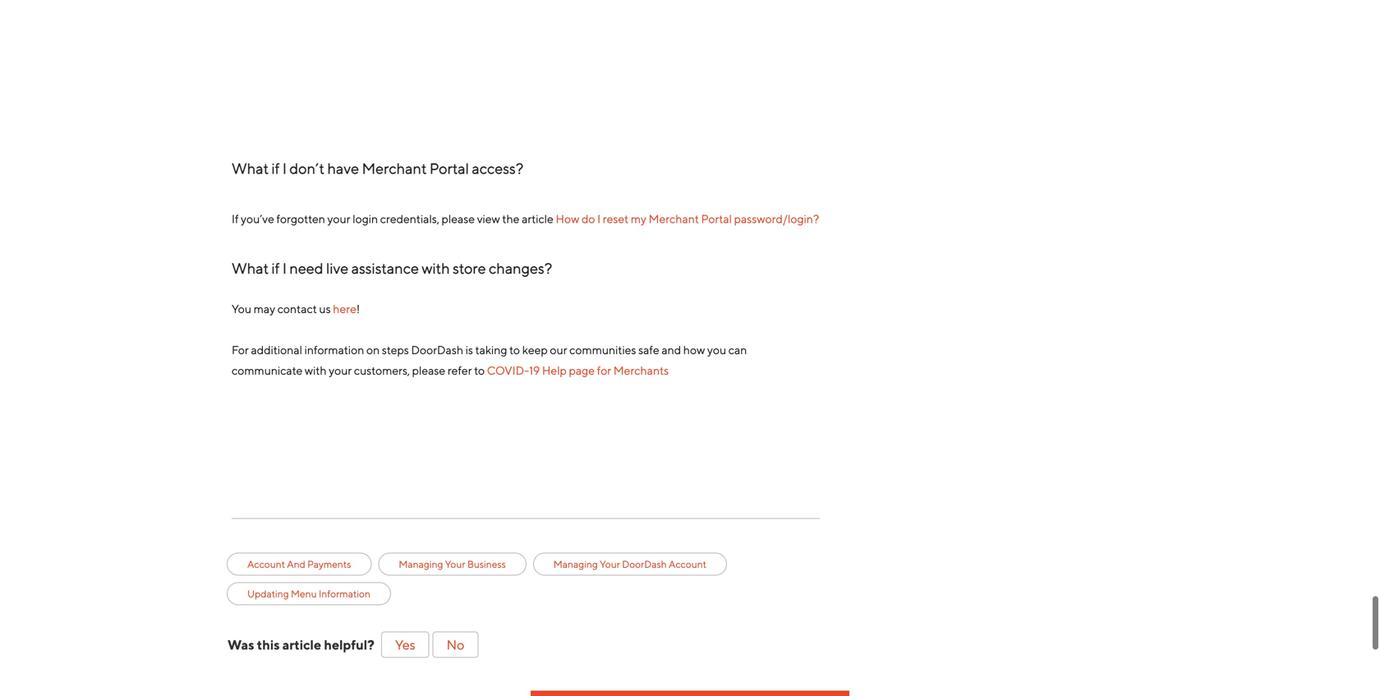 Task type: describe. For each thing, give the bounding box(es) containing it.
i for what if i need live assistance with store changes?
[[283, 260, 287, 277]]

account and payments
[[247, 558, 351, 570]]

login
[[353, 212, 378, 226]]

the
[[503, 212, 520, 226]]

was
[[228, 637, 254, 653]]

store
[[453, 260, 486, 277]]

communities
[[570, 343, 637, 357]]

here link
[[333, 302, 357, 316]]

us
[[319, 302, 331, 316]]

managing your doordash account
[[554, 558, 707, 570]]

updating
[[247, 588, 289, 600]]

what for what if i don't have merchant portal access?
[[232, 160, 269, 177]]

1 horizontal spatial with
[[422, 260, 450, 277]]

helpful?
[[324, 637, 375, 653]]

assistance
[[352, 260, 419, 277]]

2 account from the left
[[669, 558, 707, 570]]

payments
[[308, 558, 351, 570]]

covid-
[[487, 364, 529, 377]]

business
[[468, 558, 506, 570]]

no button
[[433, 632, 479, 658]]

steps
[[382, 343, 409, 357]]

information
[[305, 343, 364, 357]]

here
[[333, 302, 357, 316]]

1 vertical spatial portal
[[702, 212, 732, 226]]

19
[[529, 364, 540, 377]]

1 vertical spatial merchant
[[649, 212, 699, 226]]

managing your business
[[399, 558, 506, 570]]

menu
[[291, 588, 317, 600]]

covid-19 help page for merchants link
[[485, 364, 669, 377]]

managing for managing your business
[[399, 558, 443, 570]]

if for need
[[272, 260, 280, 277]]

refer
[[448, 364, 472, 377]]

managing your business link
[[399, 557, 506, 572]]

may
[[254, 302, 275, 316]]

1 vertical spatial i
[[598, 212, 601, 226]]

and
[[662, 343, 682, 357]]

need
[[290, 260, 324, 277]]

changes?
[[489, 260, 553, 277]]

updating menu information
[[247, 588, 371, 600]]

i for what if i don't have merchant portal access?
[[283, 160, 287, 177]]

you may contact us here !
[[232, 302, 360, 316]]

taking
[[476, 343, 508, 357]]

have
[[328, 160, 359, 177]]

reset
[[603, 212, 629, 226]]

what for what if i need live assistance with store changes?
[[232, 260, 269, 277]]

is
[[466, 343, 473, 357]]

keep
[[523, 343, 548, 357]]

no
[[447, 637, 465, 653]]

with inside for additional information on steps doordash is taking to keep our communities safe and how you can communicate with your customers, please refer to
[[305, 364, 327, 377]]

page
[[569, 364, 595, 377]]

what if i don't have merchant portal access?
[[232, 160, 527, 177]]

you've
[[241, 212, 274, 226]]

my
[[631, 212, 647, 226]]

0 vertical spatial to
[[510, 343, 520, 357]]

how do i reset my merchant portal password/login? link
[[556, 212, 820, 226]]

don't
[[290, 160, 325, 177]]

can
[[729, 343, 747, 357]]

do
[[582, 212, 595, 226]]

account and payments link
[[247, 557, 351, 572]]

for
[[597, 364, 612, 377]]



Task type: locate. For each thing, give the bounding box(es) containing it.
how
[[684, 343, 705, 357]]

0 vertical spatial i
[[283, 160, 287, 177]]

1 horizontal spatial article
[[522, 212, 554, 226]]

0 vertical spatial if
[[272, 160, 280, 177]]

on
[[367, 343, 380, 357]]

1 vertical spatial article
[[283, 637, 321, 653]]

0 vertical spatial please
[[442, 212, 475, 226]]

2 if from the top
[[272, 260, 280, 277]]

account
[[247, 558, 285, 570], [669, 558, 707, 570]]

0 horizontal spatial portal
[[430, 160, 469, 177]]

portal left access?
[[430, 160, 469, 177]]

our
[[550, 343, 568, 357]]

you
[[232, 302, 252, 316]]

1 vertical spatial with
[[305, 364, 327, 377]]

forgotten
[[277, 212, 325, 226]]

covid-19 help page for merchants
[[485, 364, 669, 377]]

2 managing from the left
[[554, 558, 598, 570]]

doordash inside managing your doordash account link
[[622, 558, 667, 570]]

0 horizontal spatial account
[[247, 558, 285, 570]]

your for business
[[445, 558, 466, 570]]

merchant
[[362, 160, 427, 177], [649, 212, 699, 226]]

with down information at the left of the page
[[305, 364, 327, 377]]

safe
[[639, 343, 660, 357]]

article
[[522, 212, 554, 226], [283, 637, 321, 653]]

communicate
[[232, 364, 303, 377]]

1 horizontal spatial account
[[669, 558, 707, 570]]

!
[[357, 302, 360, 316]]

0 horizontal spatial managing
[[399, 558, 443, 570]]

i
[[283, 160, 287, 177], [598, 212, 601, 226], [283, 260, 287, 277]]

password/login?
[[735, 212, 820, 226]]

1 horizontal spatial portal
[[702, 212, 732, 226]]

portal left the password/login?
[[702, 212, 732, 226]]

with
[[422, 260, 450, 277], [305, 364, 327, 377]]

merchant right my
[[649, 212, 699, 226]]

yes
[[395, 637, 416, 653]]

1 your from the left
[[445, 558, 466, 570]]

0 vertical spatial portal
[[430, 160, 469, 177]]

if left need
[[272, 260, 280, 277]]

if
[[272, 160, 280, 177], [272, 260, 280, 277]]

for additional information on steps doordash is taking to keep our communities safe and how you can communicate with your customers, please refer to
[[232, 343, 747, 377]]

additional
[[251, 343, 302, 357]]

your down information at the left of the page
[[329, 364, 352, 377]]

article right this
[[283, 637, 321, 653]]

2 vertical spatial i
[[283, 260, 287, 277]]

0 horizontal spatial to
[[474, 364, 485, 377]]

managing for managing your doordash account
[[554, 558, 598, 570]]

1 vertical spatial if
[[272, 260, 280, 277]]

this
[[257, 637, 280, 653]]

i right do
[[598, 212, 601, 226]]

please
[[442, 212, 475, 226], [412, 364, 446, 377]]

managing your doordash account link
[[554, 557, 707, 572]]

1 vertical spatial please
[[412, 364, 446, 377]]

credentials,
[[380, 212, 440, 226]]

1 horizontal spatial to
[[510, 343, 520, 357]]

customers,
[[354, 364, 410, 377]]

help
[[542, 364, 567, 377]]

if for don't
[[272, 160, 280, 177]]

with left store
[[422, 260, 450, 277]]

0 horizontal spatial doordash
[[411, 343, 464, 357]]

1 vertical spatial what
[[232, 260, 269, 277]]

yes button
[[381, 632, 430, 658]]

0 horizontal spatial merchant
[[362, 160, 427, 177]]

to left keep
[[510, 343, 520, 357]]

your inside for additional information on steps doordash is taking to keep our communities safe and how you can communicate with your customers, please refer to
[[329, 364, 352, 377]]

1 horizontal spatial managing
[[554, 558, 598, 570]]

if left don't
[[272, 160, 280, 177]]

live
[[326, 260, 349, 277]]

your
[[328, 212, 351, 226], [329, 364, 352, 377]]

to right the refer
[[474, 364, 485, 377]]

1 vertical spatial your
[[329, 364, 352, 377]]

2 what from the top
[[232, 260, 269, 277]]

merchant right have
[[362, 160, 427, 177]]

information
[[319, 588, 371, 600]]

updating menu information link
[[247, 586, 371, 601]]

2 your from the left
[[600, 558, 621, 570]]

i left don't
[[283, 160, 287, 177]]

0 vertical spatial what
[[232, 160, 269, 177]]

1 what from the top
[[232, 160, 269, 177]]

1 managing from the left
[[399, 558, 443, 570]]

contact
[[278, 302, 317, 316]]

how
[[556, 212, 580, 226]]

0 vertical spatial your
[[328, 212, 351, 226]]

0 horizontal spatial article
[[283, 637, 321, 653]]

1 horizontal spatial merchant
[[649, 212, 699, 226]]

and
[[287, 558, 306, 570]]

doordash inside for additional information on steps doordash is taking to keep our communities safe and how you can communicate with your customers, please refer to
[[411, 343, 464, 357]]

1 account from the left
[[247, 558, 285, 570]]

was this article helpful?
[[228, 637, 375, 653]]

managing inside managing your doordash account link
[[554, 558, 598, 570]]

what up you've at left top
[[232, 160, 269, 177]]

if you've forgotten your login credentials, please view the article how do i reset my merchant portal password/login?
[[232, 212, 820, 226]]

1 horizontal spatial doordash
[[622, 558, 667, 570]]

1 horizontal spatial your
[[600, 558, 621, 570]]

your for doordash
[[600, 558, 621, 570]]

managing inside managing your business link
[[399, 558, 443, 570]]

0 vertical spatial with
[[422, 260, 450, 277]]

merchants
[[614, 364, 669, 377]]

doordash
[[411, 343, 464, 357], [622, 558, 667, 570]]

managing
[[399, 558, 443, 570], [554, 558, 598, 570]]

article right the
[[522, 212, 554, 226]]

portal
[[430, 160, 469, 177], [702, 212, 732, 226]]

what up you
[[232, 260, 269, 277]]

0 vertical spatial merchant
[[362, 160, 427, 177]]

1 vertical spatial doordash
[[622, 558, 667, 570]]

you
[[708, 343, 727, 357]]

1 if from the top
[[272, 160, 280, 177]]

if
[[232, 212, 239, 226]]

what
[[232, 160, 269, 177], [232, 260, 269, 277]]

i left need
[[283, 260, 287, 277]]

0 horizontal spatial your
[[445, 558, 466, 570]]

your left login
[[328, 212, 351, 226]]

0 vertical spatial doordash
[[411, 343, 464, 357]]

0 vertical spatial article
[[522, 212, 554, 226]]

access?
[[472, 160, 524, 177]]

to
[[510, 343, 520, 357], [474, 364, 485, 377]]

1 vertical spatial to
[[474, 364, 485, 377]]

for
[[232, 343, 249, 357]]

0 horizontal spatial with
[[305, 364, 327, 377]]

your
[[445, 558, 466, 570], [600, 558, 621, 570]]

what if i need live assistance with store changes?
[[232, 260, 553, 277]]

please left the refer
[[412, 364, 446, 377]]

view
[[477, 212, 500, 226]]

please left view
[[442, 212, 475, 226]]

please inside for additional information on steps doordash is taking to keep our communities safe and how you can communicate with your customers, please refer to
[[412, 364, 446, 377]]



Task type: vqa. For each thing, say whether or not it's contained in the screenshot.
the 'access?'
yes



